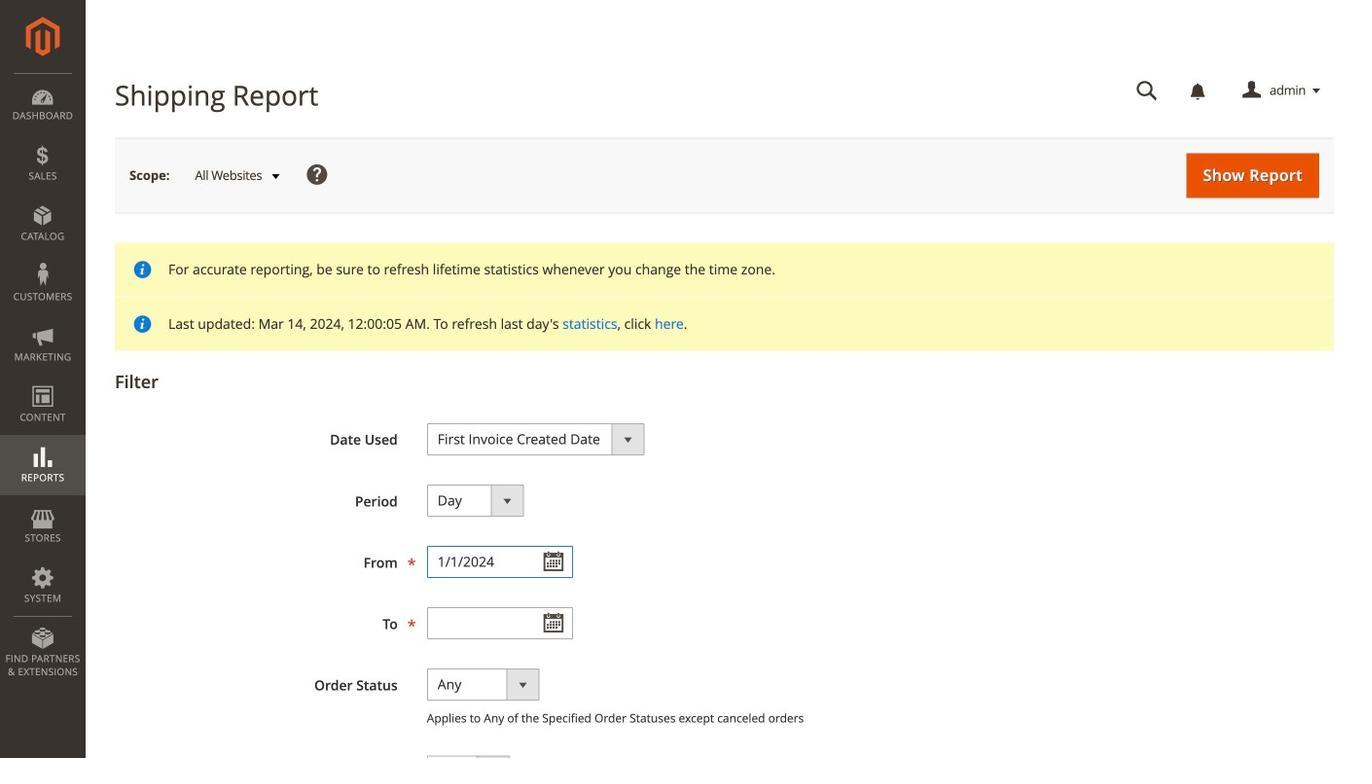 Task type: describe. For each thing, give the bounding box(es) containing it.
magento admin panel image
[[26, 17, 60, 56]]



Task type: locate. For each thing, give the bounding box(es) containing it.
None text field
[[427, 546, 573, 578], [427, 607, 573, 639], [427, 546, 573, 578], [427, 607, 573, 639]]

menu bar
[[0, 73, 86, 688]]

None text field
[[1123, 74, 1172, 108]]



